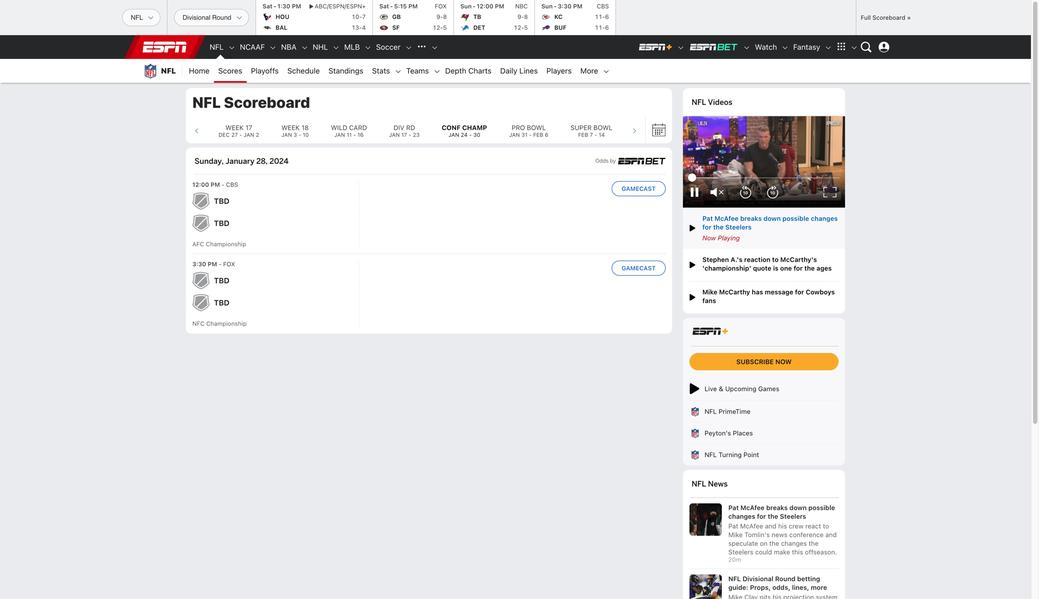 Task type: locate. For each thing, give the bounding box(es) containing it.
6
[[606, 13, 609, 20], [606, 24, 609, 31], [545, 132, 549, 138]]

1 vertical spatial gamecast
[[622, 265, 656, 272]]

2 11-6 from the top
[[595, 24, 609, 31]]

primetime
[[719, 408, 751, 415]]

6 right kc
[[606, 13, 609, 20]]

7 up 4
[[362, 13, 366, 20]]

down inside pat mcafee breaks down possible changes for the steelers pat mcafee and his crew react to mike tomlin's news conference and speculate on the changes the steelers could make this offseason. 20m
[[790, 504, 807, 511]]

12- for nbc
[[514, 24, 524, 31]]

is
[[774, 264, 779, 272]]

steelers inside pat mcafee breaks down possible changes for the steelers now playing
[[726, 223, 752, 231]]

- left 23
[[409, 132, 412, 138]]

0 horizontal spatial nfl link
[[137, 59, 183, 83]]

cbs right sun 3:30 pm
[[597, 3, 609, 10]]

7 - from the left
[[595, 132, 598, 138]]

more image
[[603, 68, 610, 75]]

now left "playing"
[[703, 234, 716, 242]]

nfl left nfl icon
[[210, 42, 224, 51]]

2 12-5 from the left
[[514, 24, 528, 31]]

subscribe now
[[737, 358, 792, 365]]

watch image
[[782, 44, 789, 51]]

sat left "5:15" at top
[[380, 3, 389, 10]]

1 vertical spatial scoreboard
[[224, 93, 310, 111]]

0 vertical spatial to
[[773, 256, 779, 263]]

0 horizontal spatial sun
[[461, 3, 472, 10]]

soccer
[[376, 42, 401, 51]]

- right '27'
[[240, 132, 242, 138]]

- inside wild card jan 11 - 16
[[354, 132, 356, 138]]

espn
[[329, 3, 345, 10]]

0 horizontal spatial to
[[773, 256, 779, 263]]

list
[[683, 377, 846, 465], [690, 503, 839, 599]]

possible up mccarthy's
[[783, 215, 810, 222]]

card
[[349, 124, 367, 131]]

0 vertical spatial pat
[[703, 215, 713, 222]]

2 9- from the left
[[518, 13, 524, 20]]

jan inside pro bowl jan 31 - feb 6
[[510, 132, 520, 138]]

1 horizontal spatial sat
[[380, 3, 389, 10]]

1 vertical spatial mcafee
[[741, 504, 765, 511]]

steelers
[[726, 223, 752, 231], [780, 512, 807, 520], [729, 548, 754, 556]]

nfl left "videos"
[[692, 97, 707, 107]]

championship right nfc
[[206, 320, 247, 327]]

12-5 for fox
[[433, 24, 447, 31]]

feb right the 31
[[534, 132, 544, 138]]

1 vertical spatial list
[[690, 503, 839, 599]]

1 vertical spatial changes
[[729, 512, 756, 520]]

pat inside pat mcafee breaks down possible changes for the steelers now playing
[[703, 215, 713, 222]]

bowl for super bowl
[[594, 124, 613, 131]]

tbd up afc championship
[[214, 219, 230, 228]]

12- up more sports icon
[[433, 24, 443, 31]]

nfl left news at the right
[[692, 479, 707, 489]]

0 horizontal spatial changes
[[729, 512, 756, 520]]

5 down nbc
[[524, 24, 528, 31]]

12-5 for nbc
[[514, 24, 528, 31]]

1 vertical spatial and
[[826, 531, 837, 538]]

the up news
[[768, 512, 779, 520]]

1 bowl from the left
[[527, 124, 546, 131]]

nfl up guide:
[[729, 575, 741, 583]]

11-6 right buf
[[595, 24, 609, 31]]

- for week 18
[[299, 132, 301, 138]]

for right message
[[796, 288, 805, 296]]

1 sat from the left
[[263, 3, 273, 10]]

9- for nbc
[[518, 13, 524, 20]]

nfl divisional round betting guide: props, odds, lines, more image
[[690, 574, 722, 599]]

1 9-8 from the left
[[437, 13, 447, 20]]

feb inside pro bowl jan 31 - feb 6
[[534, 132, 544, 138]]

down down progress bar slider
[[764, 215, 781, 222]]

6 for buf
[[606, 24, 609, 31]]

cowboys
[[806, 288, 835, 296]]

jan down pro
[[510, 132, 520, 138]]

fox right "5:15" at top
[[435, 3, 447, 10]]

0 vertical spatial mcafee
[[715, 215, 739, 222]]

jan inside conf champ jan 24 - 30
[[449, 132, 459, 138]]

pat
[[703, 215, 713, 222], [729, 504, 739, 511], [729, 522, 739, 530]]

0 vertical spatial 11-
[[595, 13, 606, 20]]

0 vertical spatial gamecast link
[[612, 181, 666, 196]]

5 - from the left
[[469, 132, 472, 138]]

jan for pro bowl
[[510, 132, 520, 138]]

0 vertical spatial down
[[764, 215, 781, 222]]

1 9- from the left
[[437, 13, 443, 20]]

- for super bowl
[[595, 132, 598, 138]]

1 horizontal spatial 12-5
[[514, 24, 528, 31]]

global navigation element
[[137, 35, 894, 59]]

scores link
[[214, 59, 247, 83]]

scoreboard left »
[[873, 14, 906, 21]]

- inside week 18 jan 3 - 10
[[299, 132, 301, 138]]

breaks inside pat mcafee breaks down possible changes for the steelers pat mcafee and his crew react to mike tomlin's news conference and speculate on the changes the steelers could make this offseason. 20m
[[767, 504, 788, 511]]

28,
[[256, 156, 268, 166]]

bowl up 14
[[594, 124, 613, 131]]

0 vertical spatial possible
[[783, 215, 810, 222]]

changes up mccarthy's
[[811, 215, 838, 222]]

tbd down the 12:00 pm
[[214, 197, 230, 206]]

6 for kc
[[606, 13, 609, 20]]

wild card jan 11 - 16
[[331, 124, 367, 138]]

1 vertical spatial mike
[[729, 531, 743, 538]]

12:00 up tb
[[477, 3, 494, 10]]

1 horizontal spatial bowl
[[594, 124, 613, 131]]

standings link
[[324, 59, 368, 83]]

1 11-6 from the top
[[595, 13, 609, 20]]

6 jan from the left
[[510, 132, 520, 138]]

full scoreboard » link
[[856, 0, 916, 35]]

0 vertical spatial 6
[[606, 13, 609, 20]]

9-8
[[437, 13, 447, 20], [518, 13, 528, 20]]

nhl
[[313, 42, 328, 51]]

- right 3
[[299, 132, 301, 138]]

live & upcoming games link
[[683, 377, 846, 401]]

2 week from the left
[[282, 124, 300, 131]]

the down conference
[[809, 540, 819, 547]]

down for mcafee
[[790, 504, 807, 511]]

tbd up 'nfc championship'
[[214, 298, 230, 307]]

sunday,
[[195, 156, 224, 166]]

1 horizontal spatial 17
[[402, 132, 407, 138]]

nfl down home link
[[192, 93, 221, 111]]

0 horizontal spatial 17
[[246, 124, 252, 131]]

1 vertical spatial down
[[790, 504, 807, 511]]

nfl divisional round betting guide: props, odds, lines, more element
[[729, 574, 839, 592]]

espn+
[[347, 3, 366, 10]]

1 vertical spatial 6
[[606, 24, 609, 31]]

tb
[[474, 13, 482, 20]]

and
[[766, 522, 777, 530], [826, 531, 837, 538]]

divisional
[[743, 575, 774, 583]]

- inside pro bowl jan 31 - feb 6
[[529, 132, 532, 138]]

possible inside pat mcafee breaks down possible changes for the steelers pat mcafee and his crew react to mike tomlin's news conference and speculate on the changes the steelers could make this offseason. 20m
[[809, 504, 836, 511]]

12:00 down sunday,
[[192, 181, 209, 188]]

espn bet image
[[689, 43, 739, 51], [744, 44, 751, 51]]

conference
[[790, 531, 824, 538]]

0 vertical spatial championship
[[206, 241, 246, 248]]

1 gamecast link from the top
[[612, 181, 666, 196]]

cbs down january
[[226, 181, 238, 188]]

1 12- from the left
[[433, 24, 443, 31]]

profile management image
[[879, 42, 890, 52]]

scoreboard
[[873, 14, 906, 21], [224, 93, 310, 111]]

bowl inside super bowl feb 7 - 14
[[594, 124, 613, 131]]

0 vertical spatial and
[[766, 522, 777, 530]]

8 down nbc
[[524, 13, 528, 20]]

1 vertical spatial steelers
[[780, 512, 807, 520]]

1 12-5 from the left
[[433, 24, 447, 31]]

the up "playing"
[[714, 223, 724, 231]]

4 - from the left
[[409, 132, 412, 138]]

6 right the 31
[[545, 132, 549, 138]]

to up is
[[773, 256, 779, 263]]

nfl primetime link
[[683, 401, 846, 422]]

scoreboard down playoffs link
[[224, 93, 310, 111]]

live & upcoming games
[[705, 385, 780, 392]]

gamecast for nfc championship
[[622, 265, 656, 272]]

1 horizontal spatial down
[[790, 504, 807, 511]]

1 horizontal spatial feb
[[579, 132, 589, 138]]

breaks
[[741, 215, 762, 222], [767, 504, 788, 511]]

1 horizontal spatial 8
[[524, 13, 528, 20]]

1 horizontal spatial changes
[[782, 540, 807, 547]]

0 vertical spatial list
[[683, 377, 846, 465]]

2024
[[270, 156, 289, 166]]

4 tbd from the top
[[214, 298, 230, 307]]

2 tbd from the top
[[214, 219, 230, 228]]

breaks up his
[[767, 504, 788, 511]]

gamecast link for afc championship
[[612, 181, 666, 196]]

steelers up crew
[[780, 512, 807, 520]]

react
[[806, 522, 822, 530]]

1 - from the left
[[240, 132, 242, 138]]

4 jan from the left
[[389, 132, 400, 138]]

- right 24
[[469, 132, 472, 138]]

1 vertical spatial to
[[823, 522, 830, 530]]

down inside pat mcafee breaks down possible changes for the steelers now playing
[[764, 215, 781, 222]]

0 horizontal spatial 8
[[443, 13, 447, 20]]

11-6 right kc
[[595, 13, 609, 20]]

for inside mike mccarthy has message for cowboys fans
[[796, 288, 805, 296]]

for
[[703, 223, 712, 231], [794, 264, 803, 272], [796, 288, 805, 296], [758, 512, 767, 520]]

0 vertical spatial mike
[[703, 288, 718, 296]]

1 vertical spatial breaks
[[767, 504, 788, 511]]

1 vertical spatial gamecast link
[[612, 261, 666, 276]]

2 9-8 from the left
[[518, 13, 528, 20]]

nfl link left home link
[[137, 59, 183, 83]]

8 left tb
[[443, 13, 447, 20]]

players
[[547, 66, 572, 75]]

11- for kc
[[595, 13, 606, 20]]

7 left 14
[[590, 132, 593, 138]]

tbd down 3:30 pm
[[214, 276, 230, 285]]

espn more sports home page image
[[414, 39, 430, 55]]

- inside super bowl feb 7 - 14
[[595, 132, 598, 138]]

0 vertical spatial gamecast
[[622, 185, 656, 192]]

bowl inside pro bowl jan 31 - feb 6
[[527, 124, 546, 131]]

point
[[744, 451, 760, 458]]

8 for nbc
[[524, 13, 528, 20]]

pm for sat 1:30 pm
[[292, 3, 301, 10]]

0 horizontal spatial 12-5
[[433, 24, 447, 31]]

jan
[[244, 132, 254, 138], [281, 132, 292, 138], [335, 132, 345, 138], [389, 132, 400, 138], [449, 132, 459, 138], [510, 132, 520, 138]]

feb inside super bowl feb 7 - 14
[[579, 132, 589, 138]]

11
[[347, 132, 352, 138]]

10-
[[352, 13, 362, 20]]

for inside pat mcafee breaks down possible changes for the steelers now playing
[[703, 223, 712, 231]]

1 sun from the left
[[461, 3, 472, 10]]

odds,
[[773, 584, 791, 591]]

- inside conf champ jan 24 - 30
[[469, 132, 472, 138]]

jan down conf at the left of page
[[449, 132, 459, 138]]

dec
[[219, 132, 230, 138]]

9-8 down nbc
[[518, 13, 528, 20]]

0 horizontal spatial mike
[[703, 288, 718, 296]]

12- for fox
[[433, 24, 443, 31]]

sun 3:30 pm
[[542, 3, 583, 10]]

afc
[[192, 241, 204, 248]]

0 horizontal spatial bowl
[[527, 124, 546, 131]]

0 horizontal spatial now
[[703, 234, 716, 242]]

nfl down live
[[705, 408, 717, 415]]

17 down nfl scoreboard
[[246, 124, 252, 131]]

nba
[[281, 42, 297, 51]]

espn+ image
[[639, 43, 673, 51]]

week up '27'
[[226, 124, 244, 131]]

2 8 from the left
[[524, 13, 528, 20]]

changes up "tomlin's"
[[729, 512, 756, 520]]

the down mccarthy's
[[805, 264, 815, 272]]

espn bet image right espn plus image
[[689, 43, 739, 51]]

3:30 up kc
[[558, 3, 572, 10]]

12-5 up global navigation element
[[514, 24, 528, 31]]

2 gamecast from the top
[[622, 265, 656, 272]]

6 inside pro bowl jan 31 - feb 6
[[545, 132, 549, 138]]

2 - from the left
[[299, 132, 301, 138]]

unmute image
[[711, 186, 725, 199]]

videos
[[708, 97, 733, 107]]

1 8 from the left
[[443, 13, 447, 20]]

now right subscribe
[[776, 358, 792, 365]]

for down mccarthy's
[[794, 264, 803, 272]]

sat for sat 5:15 pm
[[380, 3, 389, 10]]

2 jan from the left
[[281, 132, 292, 138]]

- inside div rd jan 17 - 23
[[409, 132, 412, 138]]

-
[[240, 132, 242, 138], [299, 132, 301, 138], [354, 132, 356, 138], [409, 132, 412, 138], [469, 132, 472, 138], [529, 132, 532, 138], [595, 132, 598, 138]]

pat right the pat mcafee breaks down possible changes for the steelers image
[[729, 504, 739, 511]]

2 bowl from the left
[[594, 124, 613, 131]]

2
[[256, 132, 259, 138]]

1 horizontal spatial espn bet image
[[744, 44, 751, 51]]

daily
[[501, 66, 518, 75]]

jan left 3
[[281, 132, 292, 138]]

upcoming
[[726, 385, 757, 392]]

2 sun from the left
[[542, 3, 553, 10]]

1 vertical spatial 7
[[590, 132, 593, 138]]

january
[[226, 156, 255, 166]]

0 horizontal spatial breaks
[[741, 215, 762, 222]]

2 sat from the left
[[380, 3, 389, 10]]

the inside stephen a.'s reaction to mccarthy's 'championship' quote is one for the ages
[[805, 264, 815, 272]]

mike up the fans
[[703, 288, 718, 296]]

2 vertical spatial pat
[[729, 522, 739, 530]]

nfl turning point link
[[683, 444, 846, 465]]

11-6 for buf
[[595, 24, 609, 31]]

0 horizontal spatial 12-
[[433, 24, 443, 31]]

0 horizontal spatial fox
[[223, 261, 235, 268]]

0 horizontal spatial feb
[[534, 132, 544, 138]]

sunday, january 28, 2024
[[195, 156, 289, 166]]

1 horizontal spatial 7
[[590, 132, 593, 138]]

0 vertical spatial breaks
[[741, 215, 762, 222]]

0 horizontal spatial 5
[[443, 24, 447, 31]]

possible up react
[[809, 504, 836, 511]]

1 horizontal spatial scoreboard
[[873, 14, 906, 21]]

1 feb from the left
[[534, 132, 544, 138]]

3 - from the left
[[354, 132, 356, 138]]

11- for buf
[[595, 24, 606, 31]]

5
[[443, 24, 447, 31], [524, 24, 528, 31]]

0 horizontal spatial 9-8
[[437, 13, 447, 20]]

pat mcafee breaks down possible changes for the steelers now playing
[[703, 215, 838, 242]]

more sports image
[[431, 44, 439, 51]]

stats
[[372, 66, 390, 75]]

12-5 up more sports icon
[[433, 24, 447, 31]]

2 11- from the top
[[595, 24, 606, 31]]

now inside pat mcafee breaks down possible changes for the steelers now playing
[[703, 234, 716, 242]]

sat left 1:30
[[263, 3, 273, 10]]

down up crew
[[790, 504, 807, 511]]

jan inside wild card jan 11 - 16
[[335, 132, 345, 138]]

espn bet image left watch
[[744, 44, 751, 51]]

8 for fox
[[443, 13, 447, 20]]

0 horizontal spatial espn bet image
[[689, 43, 739, 51]]

places
[[733, 429, 753, 437]]

fox down afc championship
[[223, 261, 235, 268]]

week up 3
[[282, 124, 300, 131]]

2 5 from the left
[[524, 24, 528, 31]]

feb down 'super'
[[579, 132, 589, 138]]

could
[[756, 548, 773, 556]]

0 horizontal spatial 9-
[[437, 13, 443, 20]]

breaks inside pat mcafee breaks down possible changes for the steelers now playing
[[741, 215, 762, 222]]

12- up global navigation element
[[514, 24, 524, 31]]

nfl image
[[228, 44, 236, 51]]

0 vertical spatial changes
[[811, 215, 838, 222]]

for inside pat mcafee breaks down possible changes for the steelers pat mcafee and his crew react to mike tomlin's news conference and speculate on the changes the steelers could make this offseason. 20m
[[758, 512, 767, 520]]

sun for sun 12:00 pm
[[461, 3, 472, 10]]

mike up speculate
[[729, 531, 743, 538]]

1 vertical spatial possible
[[809, 504, 836, 511]]

1 horizontal spatial 12-
[[514, 24, 524, 31]]

11- right kc
[[595, 13, 606, 20]]

0 horizontal spatial 12:00
[[192, 181, 209, 188]]

mcafee for mcafee
[[741, 504, 765, 511]]

jan down div
[[389, 132, 400, 138]]

to right react
[[823, 522, 830, 530]]

1 vertical spatial 11-6
[[595, 24, 609, 31]]

5 left det
[[443, 24, 447, 31]]

1 horizontal spatial cbs
[[597, 3, 609, 10]]

breaks up reaction
[[741, 215, 762, 222]]

scoreboard for full scoreboard »
[[873, 14, 906, 21]]

2 feb from the left
[[579, 132, 589, 138]]

gb
[[392, 13, 401, 20]]

3 jan from the left
[[335, 132, 345, 138]]

0 vertical spatial fox
[[435, 3, 447, 10]]

jan inside div rd jan 17 - 23
[[389, 132, 400, 138]]

jan for wild card
[[335, 132, 345, 138]]

mccarthy
[[720, 288, 751, 296]]

for up stephen
[[703, 223, 712, 231]]

23
[[413, 132, 420, 138]]

- inside week 17 dec 27 - jan 2
[[240, 132, 242, 138]]

- right the 11
[[354, 132, 356, 138]]

6 - from the left
[[529, 132, 532, 138]]

peyton's places link
[[683, 422, 846, 444]]

list containing pat mcafee breaks down possible changes for the steelers
[[690, 503, 839, 599]]

and up offseason.
[[826, 531, 837, 538]]

1 week from the left
[[226, 124, 244, 131]]

27
[[231, 132, 238, 138]]

0 horizontal spatial 3:30
[[192, 261, 206, 268]]

1 horizontal spatial 9-8
[[518, 13, 528, 20]]

nfl for nfl divisional round betting guide: props, odds, lines, more
[[729, 575, 741, 583]]

stephen a.'s reaction to mccarthy's 'championship' quote is one for the ages button
[[683, 249, 846, 281]]

stephen
[[703, 256, 729, 263]]

17 inside week 17 dec 27 - jan 2
[[246, 124, 252, 131]]

0 vertical spatial scoreboard
[[873, 14, 906, 21]]

championship
[[206, 241, 246, 248], [206, 320, 247, 327]]

betting
[[798, 575, 821, 583]]

week inside week 18 jan 3 - 10
[[282, 124, 300, 131]]

championship right afc
[[206, 241, 246, 248]]

1 horizontal spatial breaks
[[767, 504, 788, 511]]

2 vertical spatial changes
[[782, 540, 807, 547]]

2 12- from the left
[[514, 24, 524, 31]]

17 down div
[[402, 132, 407, 138]]

9-
[[437, 13, 443, 20], [518, 13, 524, 20]]

make
[[774, 548, 791, 556]]

5 jan from the left
[[449, 132, 459, 138]]

nfl left turning
[[705, 451, 717, 458]]

down
[[764, 215, 781, 222], [790, 504, 807, 511]]

1 horizontal spatial mike
[[729, 531, 743, 538]]

1 vertical spatial 11-
[[595, 24, 606, 31]]

players link
[[543, 59, 576, 83]]

possible inside pat mcafee breaks down possible changes for the steelers now playing
[[783, 215, 810, 222]]

daily lines
[[501, 66, 538, 75]]

bowl
[[527, 124, 546, 131], [594, 124, 613, 131]]

1 horizontal spatial sun
[[542, 3, 553, 10]]

steelers down speculate
[[729, 548, 754, 556]]

jan left 2
[[244, 132, 254, 138]]

1 11- from the top
[[595, 13, 606, 20]]

1 horizontal spatial and
[[826, 531, 837, 538]]

2 vertical spatial 6
[[545, 132, 549, 138]]

changes up this on the right of the page
[[782, 540, 807, 547]]

1 vertical spatial fox
[[223, 261, 235, 268]]

2 gamecast link from the top
[[612, 261, 666, 276]]

jan inside week 18 jan 3 - 10
[[281, 132, 292, 138]]

pat up speculate
[[729, 522, 739, 530]]

0 vertical spatial 12:00
[[477, 3, 494, 10]]

1 gamecast from the top
[[622, 185, 656, 192]]

nfl for nfl videos
[[692, 97, 707, 107]]

1 horizontal spatial 5
[[524, 24, 528, 31]]

sunday, january 28, 2024 element
[[195, 148, 666, 175]]

1 horizontal spatial 9-
[[518, 13, 524, 20]]

nfl link up scores
[[205, 35, 228, 59]]

9-8 up more sports icon
[[437, 13, 447, 20]]

nfl for nfl scoreboard
[[192, 93, 221, 111]]

0 vertical spatial now
[[703, 234, 716, 242]]

week inside week 17 dec 27 - jan 2
[[226, 124, 244, 131]]

1 5 from the left
[[443, 24, 447, 31]]

0 horizontal spatial cbs
[[226, 181, 238, 188]]

on
[[760, 540, 768, 547]]

0 horizontal spatial down
[[764, 215, 781, 222]]

7 inside super bowl feb 7 - 14
[[590, 132, 593, 138]]

mcafee inside pat mcafee breaks down possible changes for the steelers now playing
[[715, 215, 739, 222]]

pat down unmute 'icon'
[[703, 215, 713, 222]]

13-4
[[352, 24, 366, 31]]

bowl up the 31
[[527, 124, 546, 131]]

pat mcafee breaks down possible changes for the steelers image
[[690, 503, 722, 536]]

jan for div rd
[[389, 132, 400, 138]]

week
[[226, 124, 244, 131], [282, 124, 300, 131]]

week for week 17
[[226, 124, 244, 131]]

0 horizontal spatial week
[[226, 124, 244, 131]]

3:30 down afc
[[192, 261, 206, 268]]

changes inside pat mcafee breaks down possible changes for the steelers now playing
[[811, 215, 838, 222]]

9- down nbc
[[518, 13, 524, 20]]

1 jan from the left
[[244, 132, 254, 138]]

2 vertical spatial mcafee
[[741, 522, 764, 530]]

5 for fox
[[443, 24, 447, 31]]

for up "tomlin's"
[[758, 512, 767, 520]]

to inside stephen a.'s reaction to mccarthy's 'championship' quote is one for the ages
[[773, 256, 779, 263]]

steelers up "playing"
[[726, 223, 752, 231]]

2 vertical spatial steelers
[[729, 548, 754, 556]]

nfl inside nfl divisional round betting guide: props, odds, lines, more
[[729, 575, 741, 583]]

and left his
[[766, 522, 777, 530]]

0 horizontal spatial 7
[[362, 13, 366, 20]]

pm for sat 5:15 pm
[[409, 3, 418, 10]]

- right the 31
[[529, 132, 532, 138]]

jan down wild
[[335, 132, 345, 138]]

3 tbd from the top
[[214, 276, 230, 285]]

1 vertical spatial pat
[[729, 504, 739, 511]]

breaks for mcafee
[[767, 504, 788, 511]]

nfl for nfl primetime
[[705, 408, 717, 415]]

2 horizontal spatial changes
[[811, 215, 838, 222]]

pat mcafee and his crew react to mike tomlin's news conference and speculate on the changes the steelers could make this offseason. element
[[729, 521, 839, 556]]

0 horizontal spatial sat
[[263, 3, 273, 10]]

0 vertical spatial steelers
[[726, 223, 752, 231]]

1 vertical spatial cbs
[[226, 181, 238, 188]]

1 vertical spatial championship
[[206, 320, 247, 327]]



Task type: vqa. For each thing, say whether or not it's contained in the screenshot.


Task type: describe. For each thing, give the bounding box(es) containing it.
mike clay pits his projection system against the sportsbooks with a game-by-game look at the divisional round's player props, offering his leans for taking the over or the under. element
[[729, 592, 839, 599]]

teams image
[[434, 68, 441, 75]]

news
[[708, 479, 728, 489]]

more espn image
[[834, 39, 850, 55]]

pro
[[512, 124, 525, 131]]

full scoreboard »
[[861, 14, 912, 21]]

1 tbd from the top
[[214, 197, 230, 206]]

pat for pat mcafee breaks down possible changes for the steelers pat mcafee and his crew react to mike tomlin's news conference and speculate on the changes the steelers could make this offseason. 20m
[[729, 504, 739, 511]]

nfl for nfl news
[[692, 479, 707, 489]]

full
[[861, 14, 871, 21]]

sf
[[392, 24, 400, 31]]

teams link
[[402, 59, 434, 83]]

10
[[303, 132, 309, 138]]

steelers for mcafee
[[780, 512, 807, 520]]

list containing live & upcoming games
[[683, 377, 846, 465]]

video player: pat mcafee breaks down possible changes for the steelers region
[[683, 116, 846, 207]]

1 horizontal spatial fox
[[435, 3, 447, 10]]

abc
[[315, 3, 327, 10]]

sat 1:30 pm
[[263, 3, 301, 10]]

ages
[[817, 264, 832, 272]]

progress bar slider
[[689, 170, 840, 186]]

fantasy image
[[825, 44, 833, 51]]

nfl divisional round betting guide: props, odds, lines, more
[[729, 575, 828, 591]]

stephen a.'s reaction to mccarthy's 'championship' quote is one for the ages
[[703, 256, 832, 272]]

- for pro bowl
[[529, 132, 532, 138]]

4
[[362, 24, 366, 31]]

1 horizontal spatial 12:00
[[477, 3, 494, 10]]

pm for sun 3:30 pm
[[573, 3, 583, 10]]

- for week 17
[[240, 132, 242, 138]]

teams
[[406, 66, 429, 75]]

nba image
[[301, 44, 309, 51]]

wild
[[331, 124, 348, 131]]

breaks for playing
[[741, 215, 762, 222]]

possible for pat mcafee breaks down possible changes for the steelers now playing
[[783, 215, 810, 222]]

16
[[358, 132, 364, 138]]

scoreboard for nfl scoreboard
[[224, 93, 310, 111]]

stats link
[[368, 59, 395, 83]]

sun for sun 3:30 pm
[[542, 3, 553, 10]]

steelers for playing
[[726, 223, 752, 231]]

odds provided by espn bet image
[[596, 158, 666, 164]]

ncaaf image
[[269, 44, 277, 51]]

0 vertical spatial cbs
[[597, 3, 609, 10]]

daily lines link
[[496, 59, 543, 83]]

to inside pat mcafee breaks down possible changes for the steelers pat mcafee and his crew react to mike tomlin's news conference and speculate on the changes the steelers could make this offseason. 20m
[[823, 522, 830, 530]]

ncaaf
[[240, 42, 265, 51]]

depth charts link
[[441, 59, 496, 83]]

nfl divisional round betting guide: props, odds, lines, more link
[[690, 574, 839, 599]]

nfl inside global navigation element
[[210, 42, 224, 51]]

sun 12:00 pm
[[461, 3, 505, 10]]

0 vertical spatial 3:30
[[558, 3, 572, 10]]

more link
[[576, 59, 603, 83]]

rd
[[406, 124, 415, 131]]

mlb image
[[364, 44, 372, 51]]

playoffs link
[[247, 59, 283, 83]]

subscribe now link
[[690, 353, 839, 370]]

this
[[792, 548, 804, 556]]

det
[[474, 24, 486, 31]]

afc championship
[[192, 241, 246, 248]]

crew
[[789, 522, 804, 530]]

12:00 pm
[[192, 181, 220, 188]]

5 for nbc
[[524, 24, 528, 31]]

sat 5:15 pm
[[380, 3, 418, 10]]

nfl left home
[[161, 66, 176, 75]]

scores
[[218, 66, 242, 75]]

jan inside week 17 dec 27 - jan 2
[[244, 132, 254, 138]]

20m
[[729, 556, 741, 563]]

quote
[[754, 264, 772, 272]]

mccarthy's
[[781, 256, 818, 263]]

watch link
[[751, 35, 782, 59]]

nfl primetime
[[705, 408, 751, 415]]

mlb
[[344, 42, 360, 51]]

pat mcafee breaks down possible changes for the steelers element
[[729, 503, 839, 521]]

jan for conf champ
[[449, 132, 459, 138]]

1:30
[[278, 3, 290, 10]]

stats image
[[395, 68, 402, 75]]

24
[[461, 132, 468, 138]]

watch
[[755, 42, 778, 51]]

pat mcafee breaks down possible changes for the steelers pat mcafee and his crew react to mike tomlin's news conference and speculate on the changes the steelers could make this offseason. 20m
[[729, 504, 837, 563]]

div rd jan 17 - 23
[[389, 124, 420, 138]]

18
[[302, 124, 309, 131]]

calendar image
[[653, 123, 666, 136]]

sat for sat 1:30 pm
[[263, 3, 273, 10]]

bal
[[276, 24, 288, 31]]

espn plus image
[[678, 44, 685, 51]]

speculate
[[729, 540, 759, 547]]

changes for pat mcafee breaks down possible changes for the steelers pat mcafee and his crew react to mike tomlin's news conference and speculate on the changes the steelers could make this offseason. 20m
[[729, 512, 756, 520]]

the down news
[[770, 540, 780, 547]]

9- for fox
[[437, 13, 443, 20]]

reaction
[[745, 256, 771, 263]]

week for week 18
[[282, 124, 300, 131]]

lines
[[520, 66, 538, 75]]

jan for week 18
[[281, 132, 292, 138]]

11-6 for kc
[[595, 13, 609, 20]]

subscribe
[[737, 358, 774, 365]]

3:30 pm
[[192, 261, 217, 268]]

nhl image
[[333, 44, 340, 51]]

the inside pat mcafee breaks down possible changes for the steelers now playing
[[714, 223, 724, 231]]

10-7
[[352, 13, 366, 20]]

changes for pat mcafee breaks down possible changes for the steelers now playing
[[811, 215, 838, 222]]

1 vertical spatial now
[[776, 358, 792, 365]]

fans
[[703, 297, 717, 304]]

his
[[779, 522, 788, 530]]

soccer link
[[372, 35, 405, 59]]

for inside stephen a.'s reaction to mccarthy's 'championship' quote is one for the ages
[[794, 264, 803, 272]]

week 17 dec 27 - jan 2
[[219, 124, 259, 138]]

down for playing
[[764, 215, 781, 222]]

peyton's
[[705, 429, 731, 437]]

a.'s
[[731, 256, 743, 263]]

30
[[474, 132, 481, 138]]

17 inside div rd jan 17 - 23
[[402, 132, 407, 138]]

nfl news
[[692, 479, 728, 489]]

- for conf champ
[[469, 132, 472, 138]]

0 vertical spatial 7
[[362, 13, 366, 20]]

nfc championship
[[192, 320, 247, 327]]

9-8 for fox
[[437, 13, 447, 20]]

soccer image
[[405, 44, 413, 51]]

super
[[571, 124, 592, 131]]

»
[[908, 14, 912, 21]]

1 vertical spatial 3:30
[[192, 261, 206, 268]]

1 vertical spatial 12:00
[[192, 181, 209, 188]]

gamecast for afc championship
[[622, 185, 656, 192]]

gamecast link for nfc championship
[[612, 261, 666, 276]]

mike inside mike mccarthy has message for cowboys fans
[[703, 288, 718, 296]]

- for wild card
[[354, 132, 356, 138]]

bowl for pro bowl
[[527, 124, 546, 131]]

mcafee for playing
[[715, 215, 739, 222]]

5:15
[[394, 3, 407, 10]]

round
[[776, 575, 796, 583]]

nbc
[[516, 3, 528, 10]]

live
[[705, 385, 717, 392]]

pm for sun 12:00 pm
[[495, 3, 505, 10]]

- for div rd
[[409, 132, 412, 138]]

abc espn espn+
[[315, 3, 366, 10]]

9-8 for nbc
[[518, 13, 528, 20]]

championship for nfc championship
[[206, 320, 247, 327]]

hou
[[276, 13, 290, 20]]

possible for pat mcafee breaks down possible changes for the steelers pat mcafee and his crew react to mike tomlin's news conference and speculate on the changes the steelers could make this offseason. 20m
[[809, 504, 836, 511]]

turning
[[719, 451, 742, 458]]

fantasy link
[[789, 35, 825, 59]]

mike inside pat mcafee breaks down possible changes for the steelers pat mcafee and his crew react to mike tomlin's news conference and speculate on the changes the steelers could make this offseason. 20m
[[729, 531, 743, 538]]

playing
[[718, 234, 740, 242]]

nfl for nfl turning point
[[705, 451, 717, 458]]

pat for pat mcafee breaks down possible changes for the steelers now playing
[[703, 215, 713, 222]]

more
[[581, 66, 599, 75]]

week 18 jan 3 - 10
[[281, 124, 309, 138]]

'championship'
[[703, 264, 752, 272]]

championship for afc championship
[[206, 241, 246, 248]]

13-
[[352, 24, 362, 31]]

props,
[[751, 584, 771, 591]]

more espn image
[[851, 44, 859, 51]]

1 horizontal spatial nfl link
[[205, 35, 228, 59]]

conf champ jan 24 - 30
[[442, 124, 487, 138]]

0 horizontal spatial and
[[766, 522, 777, 530]]



